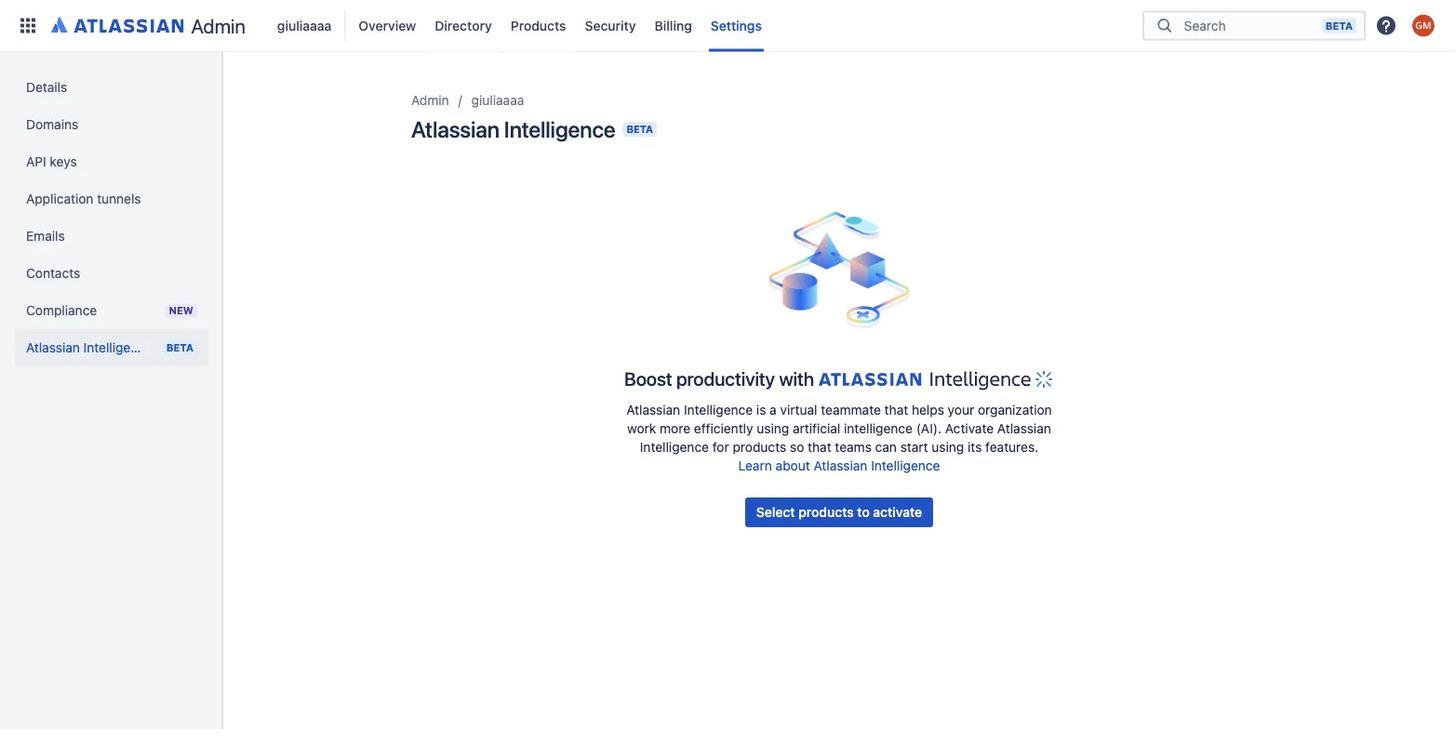 Task type: locate. For each thing, give the bounding box(es) containing it.
billing
[[655, 18, 692, 33]]

compliance
[[26, 303, 97, 318]]

atlassian image
[[51, 13, 184, 35], [51, 13, 184, 35]]

products up the 'learn'
[[733, 440, 787, 455]]

products inside 'button'
[[799, 505, 854, 520]]

admin link
[[45, 11, 253, 40], [411, 89, 449, 112]]

1 vertical spatial that
[[808, 440, 832, 455]]

giuliaaaa left the overview
[[277, 18, 332, 33]]

api keys link
[[15, 143, 208, 181]]

admin link down directory link
[[411, 89, 449, 112]]

activate
[[945, 421, 994, 436]]

0 horizontal spatial admin
[[191, 14, 246, 37]]

giuliaaaa link left "overview" link on the top
[[272, 11, 337, 40]]

admin link up the details link
[[45, 11, 253, 40]]

using down 'a'
[[757, 421, 789, 436]]

admin down directory link
[[411, 93, 449, 108]]

work
[[627, 421, 656, 436]]

that
[[885, 402, 908, 418], [808, 440, 832, 455]]

0 horizontal spatial beta
[[166, 342, 194, 354]]

giuliaaaa link down directory link
[[472, 89, 524, 112]]

keys
[[50, 154, 77, 169]]

1 horizontal spatial beta
[[627, 123, 653, 135]]

activate
[[873, 505, 922, 520]]

teammate
[[821, 402, 881, 418]]

1 vertical spatial atlassian intelligence
[[26, 340, 152, 355]]

1 vertical spatial using
[[932, 440, 964, 455]]

for
[[713, 440, 729, 455]]

using
[[757, 421, 789, 436], [932, 440, 964, 455]]

with
[[779, 368, 814, 389]]

settings
[[711, 18, 762, 33]]

atlassian intelligence
[[411, 116, 616, 142], [26, 340, 152, 355]]

0 vertical spatial that
[[885, 402, 908, 418]]

so
[[790, 440, 804, 455]]

more
[[660, 421, 691, 436]]

0 horizontal spatial giuliaaaa
[[277, 18, 332, 33]]

select products to activate button
[[745, 498, 933, 528]]

details link
[[15, 69, 208, 106]]

(ai).
[[916, 421, 942, 436]]

intelligence
[[504, 116, 616, 142], [83, 340, 152, 355], [684, 402, 753, 418], [640, 440, 709, 455], [871, 458, 940, 474]]

using down (ai).
[[932, 440, 964, 455]]

emails
[[26, 228, 65, 244]]

a
[[770, 402, 777, 418]]

directory link
[[429, 11, 498, 40]]

products
[[733, 440, 787, 455], [799, 505, 854, 520]]

0 horizontal spatial using
[[757, 421, 789, 436]]

security link
[[579, 11, 642, 40]]

1 horizontal spatial admin
[[411, 93, 449, 108]]

1 horizontal spatial atlassian intelligence
[[411, 116, 616, 142]]

can
[[875, 440, 897, 455]]

about
[[776, 458, 810, 474]]

products left to
[[799, 505, 854, 520]]

atlassian
[[411, 116, 500, 142], [26, 340, 80, 355], [627, 402, 680, 418], [998, 421, 1051, 436], [814, 458, 868, 474]]

domains link
[[15, 106, 208, 143]]

intelligence
[[844, 421, 913, 436]]

0 horizontal spatial that
[[808, 440, 832, 455]]

application tunnels link
[[15, 181, 208, 218]]

giuliaaaa
[[277, 18, 332, 33], [472, 93, 524, 108]]

giuliaaaa link
[[272, 11, 337, 40], [472, 89, 524, 112]]

productivity
[[677, 368, 775, 389]]

giuliaaaa link inside global navigation element
[[272, 11, 337, 40]]

directory
[[435, 18, 492, 33]]

giuliaaaa down directory link
[[472, 93, 524, 108]]

global navigation element
[[11, 0, 1143, 52]]

artificial
[[793, 421, 841, 436]]

0 horizontal spatial products
[[733, 440, 787, 455]]

1 horizontal spatial products
[[799, 505, 854, 520]]

contacts link
[[15, 255, 208, 292]]

beta
[[627, 123, 653, 135], [166, 342, 194, 354]]

admin up toggle navigation image
[[191, 14, 246, 37]]

0 vertical spatial giuliaaaa
[[277, 18, 332, 33]]

0 vertical spatial admin
[[191, 14, 246, 37]]

1 horizontal spatial giuliaaaa link
[[472, 89, 524, 112]]

0 vertical spatial giuliaaaa link
[[272, 11, 337, 40]]

0 vertical spatial products
[[733, 440, 787, 455]]

that up 'intelligence'
[[885, 402, 908, 418]]

1 horizontal spatial admin link
[[411, 89, 449, 112]]

1 horizontal spatial giuliaaaa
[[472, 93, 524, 108]]

billing link
[[649, 11, 698, 40]]

0 vertical spatial admin link
[[45, 11, 253, 40]]

0 horizontal spatial giuliaaaa link
[[272, 11, 337, 40]]

contacts
[[26, 266, 80, 281]]

admin
[[191, 14, 246, 37], [411, 93, 449, 108]]

0 horizontal spatial atlassian intelligence
[[26, 340, 152, 355]]

virtual
[[780, 402, 818, 418]]

that down artificial
[[808, 440, 832, 455]]

0 horizontal spatial admin link
[[45, 11, 253, 40]]

1 vertical spatial products
[[799, 505, 854, 520]]

1 vertical spatial beta
[[166, 342, 194, 354]]

teams
[[835, 440, 872, 455]]

overview
[[359, 18, 416, 33]]

appswitcher icon image
[[17, 14, 39, 37]]

search icon image
[[1154, 16, 1176, 35]]



Task type: vqa. For each thing, say whether or not it's contained in the screenshot.
the bottommost "products"
yes



Task type: describe. For each thing, give the bounding box(es) containing it.
application tunnels
[[26, 191, 141, 207]]

settings link
[[705, 11, 768, 40]]

learn
[[739, 458, 772, 474]]

help icon image
[[1375, 14, 1398, 37]]

0 vertical spatial beta
[[627, 123, 653, 135]]

giuliaaaa inside global navigation element
[[277, 18, 332, 33]]

overview link
[[353, 11, 422, 40]]

beta
[[1326, 20, 1353, 32]]

api
[[26, 154, 46, 169]]

select products to activate
[[756, 505, 922, 520]]

learn about atlassian intelligence link
[[739, 458, 940, 474]]

helps
[[912, 402, 944, 418]]

application
[[26, 191, 93, 207]]

1 vertical spatial giuliaaaa link
[[472, 89, 524, 112]]

boost
[[624, 368, 672, 389]]

toggle navigation image
[[205, 74, 246, 112]]

admin inside global navigation element
[[191, 14, 246, 37]]

0 vertical spatial atlassian intelligence
[[411, 116, 616, 142]]

account image
[[1413, 14, 1435, 37]]

emails link
[[15, 218, 208, 255]]

products link
[[505, 11, 572, 40]]

domains
[[26, 117, 78, 132]]

admin banner
[[0, 0, 1455, 52]]

atlassian intelligence is a virtual teammate that helps your organization work more efficiently using artificial intelligence (ai). activate atlassian intelligence for products so that teams can start using its features. learn about atlassian intelligence
[[627, 402, 1052, 474]]

your
[[948, 402, 974, 418]]

1 vertical spatial giuliaaaa
[[472, 93, 524, 108]]

its
[[968, 440, 982, 455]]

1 vertical spatial admin link
[[411, 89, 449, 112]]

new
[[169, 305, 194, 317]]

boost productivity with
[[624, 368, 814, 389]]

Search field
[[1179, 9, 1322, 42]]

1 vertical spatial admin
[[411, 93, 449, 108]]

efficiently
[[694, 421, 753, 436]]

features.
[[986, 440, 1039, 455]]

products inside atlassian intelligence is a virtual teammate that helps your organization work more efficiently using artificial intelligence (ai). activate atlassian intelligence for products so that teams can start using its features. learn about atlassian intelligence
[[733, 440, 787, 455]]

api keys
[[26, 154, 77, 169]]

1 horizontal spatial that
[[885, 402, 908, 418]]

tunnels
[[97, 191, 141, 207]]

start
[[901, 440, 928, 455]]

0 vertical spatial using
[[757, 421, 789, 436]]

select
[[756, 505, 795, 520]]

is
[[756, 402, 766, 418]]

1 horizontal spatial using
[[932, 440, 964, 455]]

details
[[26, 80, 67, 95]]

products
[[511, 18, 566, 33]]

organization
[[978, 402, 1052, 418]]

to
[[857, 505, 870, 520]]

security
[[585, 18, 636, 33]]



